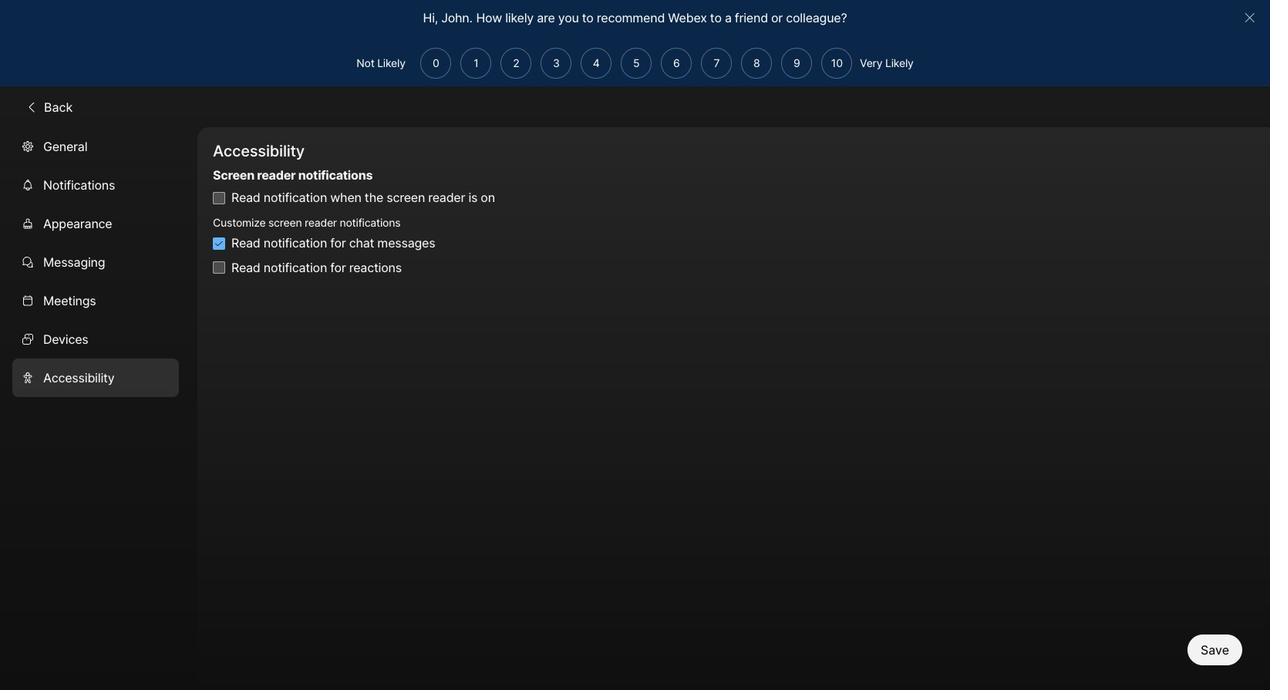 Task type: vqa. For each thing, say whether or not it's contained in the screenshot.
cancel_16 image
no



Task type: describe. For each thing, give the bounding box(es) containing it.
meetings tab
[[12, 282, 179, 320]]

appearance tab
[[12, 205, 179, 243]]

close rating section image
[[1244, 12, 1256, 24]]

0 vertical spatial wrapper image
[[214, 239, 224, 248]]

wrapper image for meetings tab
[[22, 295, 34, 307]]

settings navigation
[[0, 127, 197, 690]]

messaging tab
[[12, 243, 179, 282]]

accessibility tab
[[12, 359, 179, 397]]



Task type: locate. For each thing, give the bounding box(es) containing it.
general tab
[[12, 127, 179, 166]]

devices tab
[[12, 320, 179, 359]]

1 vertical spatial wrapper image
[[22, 256, 34, 269]]

wrapper image inside 'messaging' tab
[[22, 256, 34, 269]]

wrapper image for notifications "tab"
[[22, 179, 34, 191]]

wrapper image inside the appearance tab
[[22, 218, 34, 230]]

wrapper image inside general tab
[[22, 141, 34, 153]]

wrapper image for the accessibility tab
[[22, 372, 34, 384]]

wrapper image inside devices tab
[[22, 333, 34, 346]]

wrapper image inside notifications "tab"
[[22, 179, 34, 191]]

2 vertical spatial wrapper image
[[22, 372, 34, 384]]

wrapper image
[[25, 101, 38, 113], [22, 141, 34, 153], [22, 179, 34, 191], [22, 218, 34, 230], [22, 295, 34, 307], [22, 333, 34, 346]]

wrapper image inside meetings tab
[[22, 295, 34, 307]]

how likely are you to recommend webex to a friend or colleague? score webex from 0 to 10, 0 is not likely and 10 is very likely. toolbar
[[416, 48, 853, 79]]

wrapper image for general tab at the left of the page
[[22, 141, 34, 153]]

wrapper image for devices tab
[[22, 333, 34, 346]]

notifications tab
[[12, 166, 179, 205]]

wrapper image for the appearance tab
[[22, 218, 34, 230]]

wrapper image
[[214, 239, 224, 248], [22, 256, 34, 269], [22, 372, 34, 384]]

wrapper image inside the accessibility tab
[[22, 372, 34, 384]]

wrapper image for 'messaging' tab
[[22, 256, 34, 269]]



